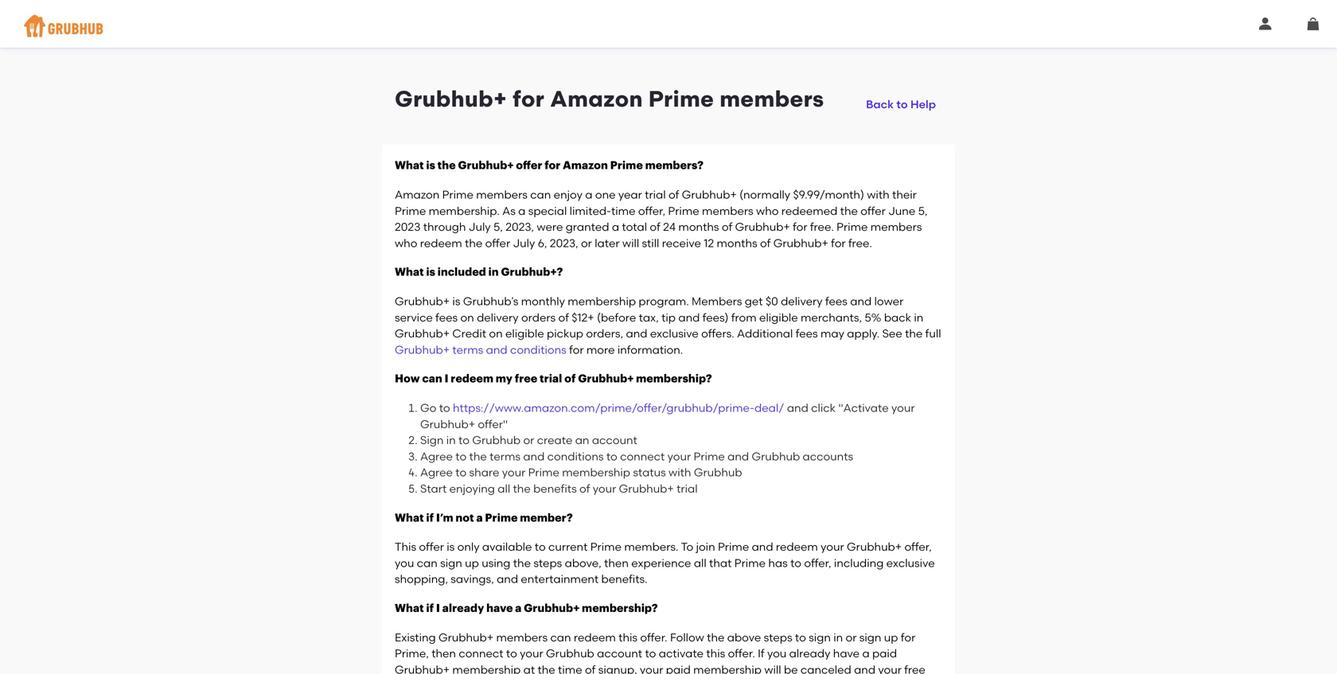 Task type: vqa. For each thing, say whether or not it's contained in the screenshot.
rightmost offer.
yes



Task type: locate. For each thing, give the bounding box(es) containing it.
all inside this offer is only available to current prime members. to join prime and redeem your grubhub+ offer, you can sign up using the steps above, then experience all that prime has to offer, including exclusive shopping, savings, and entertainment benefits.
[[694, 556, 707, 570]]

sign down including
[[859, 631, 882, 644]]

will left be
[[764, 663, 781, 674]]

membership inside grubhub+ is grubhub's monthly membership program. members get $0 delivery fees and lower service fees on delivery orders of $12+ (before tax, tip and fees) from eligible merchants, 5% back in grubhub+ credit on eligible pickup orders, and exclusive offers. additional fees may apply. see the full grubhub+ terms and conditions for more information.
[[568, 295, 636, 308]]

the down available at the bottom left of page
[[513, 556, 531, 570]]

months right 12
[[717, 236, 757, 250]]

conditions inside sign in to grubhub or create an account agree to the terms and conditions to connect your prime and grubhub accounts agree to share your prime membership status with grubhub start enjoying all the benefits of your grubhub+ trial
[[547, 450, 604, 463]]

on up the credit
[[460, 311, 474, 324]]

enjoy
[[554, 188, 583, 201]]

1 vertical spatial have
[[833, 647, 860, 660]]

1 horizontal spatial with
[[867, 188, 890, 201]]

the up share
[[469, 450, 487, 463]]

1 vertical spatial july
[[513, 236, 535, 250]]

0 horizontal spatial exclusive
[[650, 327, 699, 340]]

1 horizontal spatial you
[[767, 647, 787, 660]]

help
[[911, 97, 936, 111]]

the up what is included in grubhub+?
[[465, 236, 483, 250]]

more
[[587, 343, 615, 357]]

1 vertical spatial trial
[[540, 373, 562, 385]]

terms inside grubhub+ is grubhub's monthly membership program. members get $0 delivery fees and lower service fees on delivery orders of $12+ (before tax, tip and fees) from eligible merchants, 5% back in grubhub+ credit on eligible pickup orders, and exclusive offers. additional fees may apply. see the full grubhub+ terms and conditions for more information.
[[452, 343, 483, 357]]

of right 24
[[722, 220, 733, 234]]

the left above
[[707, 631, 725, 644]]

2 vertical spatial amazon
[[395, 188, 440, 201]]

redeem
[[420, 236, 462, 250], [451, 373, 494, 385], [776, 540, 818, 554], [574, 631, 616, 644]]

the
[[438, 160, 456, 171], [840, 204, 858, 218], [465, 236, 483, 250], [905, 327, 923, 340], [469, 450, 487, 463], [513, 482, 531, 495], [513, 556, 531, 570], [707, 631, 725, 644], [538, 663, 555, 674]]

1 horizontal spatial who
[[756, 204, 779, 218]]

and
[[850, 295, 872, 308], [678, 311, 700, 324], [626, 327, 648, 340], [486, 343, 508, 357], [787, 401, 809, 415], [523, 450, 545, 463], [728, 450, 749, 463], [752, 540, 773, 554], [497, 572, 518, 586], [854, 663, 876, 674]]

who down 2023 on the top of the page
[[395, 236, 417, 250]]

account right an in the left bottom of the page
[[592, 433, 637, 447]]

or
[[581, 236, 592, 250], [523, 433, 534, 447], [846, 631, 857, 644]]

0 vertical spatial 5,
[[918, 204, 928, 218]]

of inside sign in to grubhub or create an account agree to the terms and conditions to connect your prime and grubhub accounts agree to share your prime membership status with grubhub start enjoying all the benefits of your grubhub+ trial
[[579, 482, 590, 495]]

terms inside sign in to grubhub or create an account agree to the terms and conditions to connect your prime and grubhub accounts agree to share your prime membership status with grubhub start enjoying all the benefits of your grubhub+ trial
[[490, 450, 521, 463]]

i
[[445, 373, 449, 385], [436, 603, 440, 614]]

1 vertical spatial free.
[[848, 236, 872, 250]]

of
[[669, 188, 679, 201], [650, 220, 661, 234], [722, 220, 733, 234], [760, 236, 771, 250], [558, 311, 569, 324], [564, 373, 576, 385], [579, 482, 590, 495], [585, 663, 596, 674]]

available
[[482, 540, 532, 554]]

click
[[811, 401, 836, 415]]

all
[[498, 482, 510, 495], [694, 556, 707, 570]]

trial right free
[[540, 373, 562, 385]]

0 horizontal spatial you
[[395, 556, 414, 570]]

0 horizontal spatial will
[[622, 236, 639, 250]]

may
[[821, 327, 844, 340]]

time right at
[[558, 663, 582, 674]]

receive
[[662, 236, 701, 250]]

will inside amazon prime members can enjoy a one year trial of grubhub+ (normally $9.99/month) with their prime membership. as a special limited-time offer, prime members who redeemed the offer june 5, 2023 through july 5, 2023, were granted a total of 24 months of grubhub+ for free. prime members who redeem the offer july 6, 2023, or later will still receive 12 months of grubhub+ for free.
[[622, 236, 639, 250]]

redeem down through
[[420, 236, 462, 250]]

back to help link
[[860, 85, 942, 114]]

agree down sign
[[420, 450, 453, 463]]

on up grubhub+ terms and conditions link
[[489, 327, 503, 340]]

0 vertical spatial all
[[498, 482, 510, 495]]

0 vertical spatial trial
[[645, 188, 666, 201]]

in up 'grubhub's'
[[488, 267, 499, 278]]

amazon
[[550, 86, 643, 112], [563, 160, 608, 171], [395, 188, 440, 201]]

trial inside sign in to grubhub or create an account agree to the terms and conditions to connect your prime and grubhub accounts agree to share your prime membership status with grubhub start enjoying all the benefits of your grubhub+ trial
[[677, 482, 698, 495]]

you inside existing grubhub+ members can redeem this offer. follow the above steps to sign in or sign up for prime, then connect to your grubhub account to activate this offer. if you already have a paid grubhub+ membership at the time of signup, your paid membership will be canceled and your fr
[[767, 647, 787, 660]]

prime up 24
[[668, 204, 699, 218]]

what for what is the grubhub+ offer for amazon prime members?
[[395, 160, 424, 171]]

1 horizontal spatial will
[[764, 663, 781, 674]]

1 vertical spatial account
[[597, 647, 642, 660]]

grubhub+?
[[501, 267, 563, 278]]

amazon inside amazon prime members can enjoy a one year trial of grubhub+ (normally $9.99/month) with their prime membership. as a special limited-time offer, prime members who redeemed the offer june 5, 2023 through july 5, 2023, were granted a total of 24 months of grubhub+ for free. prime members who redeem the offer july 6, 2023, or later will still receive 12 months of grubhub+ for free.
[[395, 188, 440, 201]]

a
[[585, 188, 593, 201], [518, 204, 526, 218], [612, 220, 619, 234], [476, 512, 483, 524], [515, 603, 522, 614], [862, 647, 870, 660]]

your right the "activate at the bottom
[[891, 401, 915, 415]]

time
[[611, 204, 636, 218], [558, 663, 582, 674]]

1 horizontal spatial on
[[489, 327, 503, 340]]

i for already
[[436, 603, 440, 614]]

fees up the credit
[[436, 311, 458, 324]]

2 what from the top
[[395, 267, 424, 278]]

with left their
[[867, 188, 890, 201]]

1 if from the top
[[426, 512, 434, 524]]

for
[[513, 86, 545, 112], [545, 160, 561, 171], [793, 220, 808, 234], [831, 236, 846, 250], [569, 343, 584, 357], [901, 631, 916, 644]]

what up "this"
[[395, 512, 424, 524]]

back to help
[[866, 97, 936, 111]]

additional
[[737, 327, 793, 340]]

including
[[834, 556, 884, 570]]

to
[[681, 540, 694, 554]]

of down "(normally"
[[760, 236, 771, 250]]

1 vertical spatial steps
[[764, 631, 792, 644]]

in right back
[[914, 311, 924, 324]]

you
[[395, 556, 414, 570], [767, 647, 787, 660]]

0 vertical spatial offer,
[[638, 204, 665, 218]]

terms
[[452, 343, 483, 357], [490, 450, 521, 463]]

delivery right $0
[[781, 295, 823, 308]]

terms down the credit
[[452, 343, 483, 357]]

is inside grubhub+ is grubhub's monthly membership program. members get $0 delivery fees and lower service fees on delivery orders of $12+ (before tax, tip and fees) from eligible merchants, 5% back in grubhub+ credit on eligible pickup orders, and exclusive offers. additional fees may apply. see the full grubhub+ terms and conditions for more information.
[[452, 295, 460, 308]]

of left 24
[[650, 220, 661, 234]]

eligible down $0
[[759, 311, 798, 324]]

or left create
[[523, 433, 534, 447]]

1 horizontal spatial have
[[833, 647, 860, 660]]

1 horizontal spatial trial
[[645, 188, 666, 201]]

sign
[[440, 556, 462, 570], [809, 631, 831, 644], [859, 631, 882, 644]]

free. down redeemed
[[810, 220, 834, 234]]

1 vertical spatial will
[[764, 663, 781, 674]]

0 horizontal spatial then
[[432, 647, 456, 660]]

2 if from the top
[[426, 603, 434, 614]]

1 horizontal spatial then
[[604, 556, 629, 570]]

your right share
[[502, 466, 526, 479]]

0 vertical spatial account
[[592, 433, 637, 447]]

offer.
[[640, 631, 668, 644], [728, 647, 755, 660]]

what is included in grubhub+?
[[395, 267, 563, 278]]

2 horizontal spatial trial
[[677, 482, 698, 495]]

0 horizontal spatial steps
[[534, 556, 562, 570]]

this
[[395, 540, 416, 554]]

can up special
[[530, 188, 551, 201]]

0 vertical spatial conditions
[[510, 343, 567, 357]]

up inside this offer is only available to current prime members. to join prime and redeem your grubhub+ offer, you can sign up using the steps above, then experience all that prime has to offer, including exclusive shopping, savings, and entertainment benefits.
[[465, 556, 479, 570]]

the left benefits
[[513, 482, 531, 495]]

your
[[891, 401, 915, 415], [668, 450, 691, 463], [502, 466, 526, 479], [593, 482, 616, 495], [821, 540, 844, 554], [520, 647, 543, 660], [640, 663, 663, 674], [878, 663, 902, 674]]

0 vertical spatial paid
[[872, 647, 897, 660]]

is left only
[[447, 540, 455, 554]]

what up 2023 on the top of the page
[[395, 160, 424, 171]]

0 horizontal spatial july
[[469, 220, 491, 234]]

account inside sign in to grubhub or create an account agree to the terms and conditions to connect your prime and grubhub accounts agree to share your prime membership status with grubhub start enjoying all the benefits of your grubhub+ trial
[[592, 433, 637, 447]]

if down the shopping,
[[426, 603, 434, 614]]

1 vertical spatial offer,
[[905, 540, 932, 554]]

agree up start
[[420, 466, 453, 479]]

trial right year
[[645, 188, 666, 201]]

eligible down orders
[[505, 327, 544, 340]]

months
[[679, 220, 719, 234], [717, 236, 757, 250]]

paid
[[872, 647, 897, 660], [666, 663, 691, 674]]

3 what from the top
[[395, 512, 424, 524]]

i down the shopping,
[[436, 603, 440, 614]]

can right how
[[422, 373, 442, 385]]

0 vertical spatial terms
[[452, 343, 483, 357]]

year
[[618, 188, 642, 201]]

what is the grubhub+ offer for amazon prime members?
[[395, 160, 704, 171]]

0 horizontal spatial all
[[498, 482, 510, 495]]

steps up entertainment
[[534, 556, 562, 570]]

with right status
[[669, 466, 691, 479]]

this right activate
[[706, 647, 725, 660]]

redeem up has
[[776, 540, 818, 554]]

"activate
[[838, 401, 889, 415]]

membership down an in the left bottom of the page
[[562, 466, 630, 479]]

membership? down benefits.
[[582, 603, 658, 614]]

you right if
[[767, 647, 787, 660]]

can
[[530, 188, 551, 201], [422, 373, 442, 385], [417, 556, 438, 570], [550, 631, 571, 644]]

is inside this offer is only available to current prime members. to join prime and redeem your grubhub+ offer, you can sign up using the steps above, then experience all that prime has to offer, including exclusive shopping, savings, and entertainment benefits.
[[447, 540, 455, 554]]

membership up (before
[[568, 295, 636, 308]]

1 vertical spatial then
[[432, 647, 456, 660]]

exclusive down tip
[[650, 327, 699, 340]]

grubhub logo image
[[24, 10, 103, 42]]

exclusive right including
[[886, 556, 935, 570]]

activate
[[659, 647, 704, 660]]

1 horizontal spatial already
[[789, 647, 831, 660]]

membership? up and click "activate your grubhub+ offer"
[[636, 373, 712, 385]]

of left the signup,
[[585, 663, 596, 674]]

offer"
[[478, 417, 508, 431]]

time down year
[[611, 204, 636, 218]]

with
[[867, 188, 890, 201], [669, 466, 691, 479]]

1 vertical spatial delivery
[[477, 311, 519, 324]]

2023, down as
[[506, 220, 534, 234]]

0 vertical spatial with
[[867, 188, 890, 201]]

grubhub right status
[[694, 466, 742, 479]]

1 vertical spatial already
[[789, 647, 831, 660]]

redeem inside amazon prime members can enjoy a one year trial of grubhub+ (normally $9.99/month) with their prime membership. as a special limited-time offer, prime members who redeemed the offer june 5, 2023 through july 5, 2023, were granted a total of 24 months of grubhub+ for free. prime members who redeem the offer july 6, 2023, or later will still receive 12 months of grubhub+ for free.
[[420, 236, 462, 250]]

july down membership. at the left of page
[[469, 220, 491, 234]]

0 vertical spatial time
[[611, 204, 636, 218]]

1 horizontal spatial 5,
[[918, 204, 928, 218]]

sign down only
[[440, 556, 462, 570]]

july left 6,
[[513, 236, 535, 250]]

1 horizontal spatial fees
[[796, 327, 818, 340]]

of right benefits
[[579, 482, 590, 495]]

the inside grubhub+ is grubhub's monthly membership program. members get $0 delivery fees and lower service fees on delivery orders of $12+ (before tax, tip and fees) from eligible merchants, 5% back in grubhub+ credit on eligible pickup orders, and exclusive offers. additional fees may apply. see the full grubhub+ terms and conditions for more information.
[[905, 327, 923, 340]]

july
[[469, 220, 491, 234], [513, 236, 535, 250]]

grubhub down deal/
[[752, 450, 800, 463]]

for inside grubhub+ is grubhub's monthly membership program. members get $0 delivery fees and lower service fees on delivery orders of $12+ (before tax, tip and fees) from eligible merchants, 5% back in grubhub+ credit on eligible pickup orders, and exclusive offers. additional fees may apply. see the full grubhub+ terms and conditions for more information.
[[569, 343, 584, 357]]

can up the shopping,
[[417, 556, 438, 570]]

in right sign
[[446, 433, 456, 447]]

0 vertical spatial then
[[604, 556, 629, 570]]

what up existing
[[395, 603, 424, 614]]

tip
[[662, 311, 676, 324]]

0 horizontal spatial sign
[[440, 556, 462, 570]]

1 vertical spatial agree
[[420, 466, 453, 479]]

is for included
[[426, 267, 435, 278]]

free. down $9.99/month)
[[848, 236, 872, 250]]

or down granted
[[581, 236, 592, 250]]

0 horizontal spatial 2023,
[[506, 220, 534, 234]]

of up the go to https://www.amazon.com/prime/offer/grubhub/prime-deal/
[[564, 373, 576, 385]]

conditions inside grubhub+ is grubhub's monthly membership program. members get $0 delivery fees and lower service fees on delivery orders of $12+ (before tax, tip and fees) from eligible merchants, 5% back in grubhub+ credit on eligible pickup orders, and exclusive offers. additional fees may apply. see the full grubhub+ terms and conditions for more information.
[[510, 343, 567, 357]]

1 horizontal spatial delivery
[[781, 295, 823, 308]]

2 vertical spatial fees
[[796, 327, 818, 340]]

can down what if i already have a grubhub+ membership?
[[550, 631, 571, 644]]

will down 'total'
[[622, 236, 639, 250]]

have
[[486, 603, 513, 614], [833, 647, 860, 660]]

0 vertical spatial will
[[622, 236, 639, 250]]

to
[[897, 97, 908, 111], [439, 401, 450, 415], [459, 433, 470, 447], [456, 450, 467, 463], [606, 450, 617, 463], [456, 466, 467, 479], [535, 540, 546, 554], [790, 556, 802, 570], [795, 631, 806, 644], [506, 647, 517, 660], [645, 647, 656, 660]]

exclusive inside grubhub+ is grubhub's monthly membership program. members get $0 delivery fees and lower service fees on delivery orders of $12+ (before tax, tip and fees) from eligible merchants, 5% back in grubhub+ credit on eligible pickup orders, and exclusive offers. additional fees may apply. see the full grubhub+ terms and conditions for more information.
[[650, 327, 699, 340]]

0 horizontal spatial up
[[465, 556, 479, 570]]

0 vertical spatial on
[[460, 311, 474, 324]]

the left "full"
[[905, 327, 923, 340]]

0 horizontal spatial terms
[[452, 343, 483, 357]]

using
[[482, 556, 511, 570]]

2 vertical spatial trial
[[677, 482, 698, 495]]

above
[[727, 631, 761, 644]]

the inside this offer is only available to current prime members. to join prime and redeem your grubhub+ offer, you can sign up using the steps above, then experience all that prime has to offer, including exclusive shopping, savings, and entertainment benefits.
[[513, 556, 531, 570]]

offer, inside amazon prime members can enjoy a one year trial of grubhub+ (normally $9.99/month) with their prime membership. as a special limited-time offer, prime members who redeemed the offer june 5, 2023 through july 5, 2023, were granted a total of 24 months of grubhub+ for free. prime members who redeem the offer july 6, 2023, or later will still receive 12 months of grubhub+ for free.
[[638, 204, 665, 218]]

1 horizontal spatial up
[[884, 631, 898, 644]]

with inside amazon prime members can enjoy a one year trial of grubhub+ (normally $9.99/month) with their prime membership. as a special limited-time offer, prime members who redeemed the offer june 5, 2023 through july 5, 2023, were granted a total of 24 months of grubhub+ for free. prime members who redeem the offer july 6, 2023, or later will still receive 12 months of grubhub+ for free.
[[867, 188, 890, 201]]

1 what from the top
[[395, 160, 424, 171]]

granted
[[566, 220, 609, 234]]

0 vertical spatial agree
[[420, 450, 453, 463]]

1 vertical spatial on
[[489, 327, 503, 340]]

1 vertical spatial if
[[426, 603, 434, 614]]

1 vertical spatial 2023,
[[550, 236, 578, 250]]

of up pickup
[[558, 311, 569, 324]]

1 vertical spatial or
[[523, 433, 534, 447]]

1 vertical spatial conditions
[[547, 450, 604, 463]]

1 horizontal spatial offer,
[[804, 556, 831, 570]]

already
[[442, 603, 484, 614], [789, 647, 831, 660]]

0 vertical spatial months
[[679, 220, 719, 234]]

or inside amazon prime members can enjoy a one year trial of grubhub+ (normally $9.99/month) with their prime membership. as a special limited-time offer, prime members who redeemed the offer june 5, 2023 through july 5, 2023, were granted a total of 24 months of grubhub+ for free. prime members who redeem the offer july 6, 2023, or later will still receive 12 months of grubhub+ for free.
[[581, 236, 592, 250]]

1 horizontal spatial exclusive
[[886, 556, 935, 570]]

0 horizontal spatial i
[[436, 603, 440, 614]]

fees)
[[703, 311, 729, 324]]

what for what if i'm not a prime member?
[[395, 512, 424, 524]]

0 horizontal spatial with
[[669, 466, 691, 479]]

for inside existing grubhub+ members can redeem this offer. follow the above steps to sign in or sign up for prime, then connect to your grubhub account to activate this offer. if you already have a paid grubhub+ membership at the time of signup, your paid membership will be canceled and your fr
[[901, 631, 916, 644]]

is up membership. at the left of page
[[426, 160, 435, 171]]

1 vertical spatial this
[[706, 647, 725, 660]]

has
[[768, 556, 788, 570]]

all inside sign in to grubhub or create an account agree to the terms and conditions to connect your prime and grubhub accounts agree to share your prime membership status with grubhub start enjoying all the benefits of your grubhub+ trial
[[498, 482, 510, 495]]

i right how
[[445, 373, 449, 385]]

this up the signup,
[[619, 631, 638, 644]]

0 horizontal spatial free.
[[810, 220, 834, 234]]

1 vertical spatial paid
[[666, 663, 691, 674]]

24
[[663, 220, 676, 234]]

trial
[[645, 188, 666, 201], [540, 373, 562, 385], [677, 482, 698, 495]]

offer. down above
[[728, 647, 755, 660]]

0 vertical spatial if
[[426, 512, 434, 524]]

conditions down pickup
[[510, 343, 567, 357]]

offer,
[[638, 204, 665, 218], [905, 540, 932, 554], [804, 556, 831, 570]]

the up membership. at the left of page
[[438, 160, 456, 171]]

2 horizontal spatial or
[[846, 631, 857, 644]]

5, down as
[[493, 220, 503, 234]]

0 vertical spatial exclusive
[[650, 327, 699, 340]]

(before
[[597, 311, 636, 324]]

is
[[426, 160, 435, 171], [426, 267, 435, 278], [452, 295, 460, 308], [447, 540, 455, 554]]

1 vertical spatial i
[[436, 603, 440, 614]]

0 vertical spatial already
[[442, 603, 484, 614]]

membership.
[[429, 204, 500, 218]]

back
[[884, 311, 911, 324]]

what up the 'service'
[[395, 267, 424, 278]]

you down "this"
[[395, 556, 414, 570]]

months up 12
[[679, 220, 719, 234]]

and inside and click "activate your grubhub+ offer"
[[787, 401, 809, 415]]

if for i
[[426, 603, 434, 614]]

1 vertical spatial up
[[884, 631, 898, 644]]

from
[[731, 311, 757, 324]]

can inside this offer is only available to current prime members. to join prime and redeem your grubhub+ offer, you can sign up using the steps above, then experience all that prime has to offer, including exclusive shopping, savings, and entertainment benefits.
[[417, 556, 438, 570]]

steps
[[534, 556, 562, 570], [764, 631, 792, 644]]

membership left at
[[452, 663, 521, 674]]

is down included at left
[[452, 295, 460, 308]]

1 horizontal spatial terms
[[490, 450, 521, 463]]

this
[[619, 631, 638, 644], [706, 647, 725, 660]]

grubhub inside existing grubhub+ members can redeem this offer. follow the above steps to sign in or sign up for prime, then connect to your grubhub account to activate this offer. if you already have a paid grubhub+ membership at the time of signup, your paid membership will be canceled and your fr
[[546, 647, 594, 660]]

1 vertical spatial all
[[694, 556, 707, 570]]

prime up members?
[[649, 86, 714, 112]]

or inside sign in to grubhub or create an account agree to the terms and conditions to connect your prime and grubhub accounts agree to share your prime membership status with grubhub start enjoying all the benefits of your grubhub+ trial
[[523, 433, 534, 447]]

offer
[[516, 160, 542, 171], [861, 204, 886, 218], [485, 236, 510, 250], [419, 540, 444, 554]]

membership?
[[636, 373, 712, 385], [582, 603, 658, 614]]

existing grubhub+ members can redeem this offer. follow the above steps to sign in or sign up for prime, then connect to your grubhub account to activate this offer. if you already have a paid grubhub+ membership at the time of signup, your paid membership will be canceled and your fr
[[395, 631, 926, 674]]

can inside existing grubhub+ members can redeem this offer. follow the above steps to sign in or sign up for prime, then connect to your grubhub account to activate this offer. if you already have a paid grubhub+ membership at the time of signup, your paid membership will be canceled and your fr
[[550, 631, 571, 644]]

all down share
[[498, 482, 510, 495]]

1 horizontal spatial all
[[694, 556, 707, 570]]

account
[[592, 433, 637, 447], [597, 647, 642, 660]]

grubhub+ for amazon prime members
[[395, 86, 824, 112]]

0 vertical spatial you
[[395, 556, 414, 570]]

0 vertical spatial or
[[581, 236, 592, 250]]

already up the canceled at bottom
[[789, 647, 831, 660]]

already down "savings,"
[[442, 603, 484, 614]]

0 vertical spatial up
[[465, 556, 479, 570]]

4 what from the top
[[395, 603, 424, 614]]

1 vertical spatial offer.
[[728, 647, 755, 660]]

0 horizontal spatial eligible
[[505, 327, 544, 340]]



Task type: describe. For each thing, give the bounding box(es) containing it.
exclusive inside this offer is only available to current prime members. to join prime and redeem your grubhub+ offer, you can sign up using the steps above, then experience all that prime has to offer, including exclusive shopping, savings, and entertainment benefits.
[[886, 556, 935, 570]]

12
[[704, 236, 714, 250]]

in inside grubhub+ is grubhub's monthly membership program. members get $0 delivery fees and lower service fees on delivery orders of $12+ (before tax, tip and fees) from eligible merchants, 5% back in grubhub+ credit on eligible pickup orders, and exclusive offers. additional fees may apply. see the full grubhub+ terms and conditions for more information.
[[914, 311, 924, 324]]

be
[[784, 663, 798, 674]]

prime up benefits
[[528, 466, 559, 479]]

small image
[[1307, 18, 1320, 30]]

0 horizontal spatial who
[[395, 236, 417, 250]]

service
[[395, 311, 433, 324]]

have inside existing grubhub+ members can redeem this offer. follow the above steps to sign in or sign up for prime, then connect to your grubhub account to activate this offer. if you already have a paid grubhub+ membership at the time of signup, your paid membership will be canceled and your fr
[[833, 647, 860, 660]]

0 horizontal spatial this
[[619, 631, 638, 644]]

member?
[[520, 512, 573, 524]]

in inside sign in to grubhub or create an account agree to the terms and conditions to connect your prime and grubhub accounts agree to share your prime membership status with grubhub start enjoying all the benefits of your grubhub+ trial
[[446, 433, 456, 447]]

0 horizontal spatial fees
[[436, 311, 458, 324]]

total
[[622, 220, 647, 234]]

a inside existing grubhub+ members can redeem this offer. follow the above steps to sign in or sign up for prime, then connect to your grubhub account to activate this offer. if you already have a paid grubhub+ membership at the time of signup, your paid membership will be canceled and your fr
[[862, 647, 870, 660]]

redeem down grubhub+ terms and conditions link
[[451, 373, 494, 385]]

status
[[633, 466, 666, 479]]

get
[[745, 295, 763, 308]]

were
[[537, 220, 563, 234]]

this offer is only available to current prime members. to join prime and redeem your grubhub+ offer, you can sign up using the steps above, then experience all that prime has to offer, including exclusive shopping, savings, and entertainment benefits.
[[395, 540, 935, 586]]

one
[[595, 188, 616, 201]]

trial inside amazon prime members can enjoy a one year trial of grubhub+ (normally $9.99/month) with their prime membership. as a special limited-time offer, prime members who redeemed the offer june 5, 2023 through july 5, 2023, were granted a total of 24 months of grubhub+ for free. prime members who redeem the offer july 6, 2023, or later will still receive 12 months of grubhub+ for free.
[[645, 188, 666, 201]]

signup,
[[598, 663, 637, 674]]

0 vertical spatial 2023,
[[506, 220, 534, 234]]

prime up year
[[610, 160, 643, 171]]

can inside amazon prime members can enjoy a one year trial of grubhub+ (normally $9.99/month) with their prime membership. as a special limited-time offer, prime members who redeemed the offer june 5, 2023 through july 5, 2023, were granted a total of 24 months of grubhub+ for free. prime members who redeem the offer july 6, 2023, or later will still receive 12 months of grubhub+ for free.
[[530, 188, 551, 201]]

only
[[457, 540, 480, 554]]

sign
[[420, 433, 444, 447]]

of inside existing grubhub+ members can redeem this offer. follow the above steps to sign in or sign up for prime, then connect to your grubhub account to activate this offer. if you already have a paid grubhub+ membership at the time of signup, your paid membership will be canceled and your fr
[[585, 663, 596, 674]]

go
[[420, 401, 436, 415]]

merchants,
[[801, 311, 862, 324]]

start
[[420, 482, 447, 495]]

orders
[[521, 311, 556, 324]]

members
[[692, 295, 742, 308]]

or inside existing grubhub+ members can redeem this offer. follow the above steps to sign in or sign up for prime, then connect to your grubhub account to activate this offer. if you already have a paid grubhub+ membership at the time of signup, your paid membership will be canceled and your fr
[[846, 631, 857, 644]]

0 horizontal spatial 5,
[[493, 220, 503, 234]]

offer up special
[[516, 160, 542, 171]]

go to https://www.amazon.com/prime/offer/grubhub/prime-deal/
[[420, 401, 784, 415]]

accounts
[[803, 450, 853, 463]]

pickup
[[547, 327, 583, 340]]

2 horizontal spatial offer,
[[905, 540, 932, 554]]

through
[[423, 220, 466, 234]]

members inside existing grubhub+ members can redeem this offer. follow the above steps to sign in or sign up for prime, then connect to your grubhub account to activate this offer. if you already have a paid grubhub+ membership at the time of signup, your paid membership will be canceled and your fr
[[496, 631, 548, 644]]

sign inside this offer is only available to current prime members. to join prime and redeem your grubhub+ offer, you can sign up using the steps above, then experience all that prime has to offer, including exclusive shopping, savings, and entertainment benefits.
[[440, 556, 462, 570]]

as
[[502, 204, 516, 218]]

experience
[[631, 556, 691, 570]]

0 vertical spatial offer.
[[640, 631, 668, 644]]

0 vertical spatial free.
[[810, 220, 834, 234]]

membership down above
[[693, 663, 762, 674]]

join
[[696, 540, 715, 554]]

june
[[888, 204, 916, 218]]

0 horizontal spatial already
[[442, 603, 484, 614]]

0 vertical spatial eligible
[[759, 311, 798, 324]]

prime down and click "activate your grubhub+ offer"
[[694, 450, 725, 463]]

redeemed
[[781, 204, 838, 218]]

i for redeem
[[445, 373, 449, 385]]

1 horizontal spatial july
[[513, 236, 535, 250]]

1 vertical spatial months
[[717, 236, 757, 250]]

prime up that
[[718, 540, 749, 554]]

already inside existing grubhub+ members can redeem this offer. follow the above steps to sign in or sign up for prime, then connect to your grubhub account to activate this offer. if you already have a paid grubhub+ membership at the time of signup, your paid membership will be canceled and your fr
[[789, 647, 831, 660]]

(normally
[[740, 188, 790, 201]]

create
[[537, 433, 573, 447]]

current
[[548, 540, 588, 554]]

0 vertical spatial membership?
[[636, 373, 712, 385]]

your right benefits
[[593, 482, 616, 495]]

canceled
[[801, 663, 851, 674]]

members.
[[624, 540, 679, 554]]

your down and click "activate your grubhub+ offer"
[[668, 450, 691, 463]]

0 vertical spatial july
[[469, 220, 491, 234]]

if for i'm
[[426, 512, 434, 524]]

in inside existing grubhub+ members can redeem this offer. follow the above steps to sign in or sign up for prime, then connect to your grubhub account to activate this offer. if you already have a paid grubhub+ membership at the time of signup, your paid membership will be canceled and your fr
[[834, 631, 843, 644]]

grubhub down the offer"
[[472, 433, 521, 447]]

membership inside sign in to grubhub or create an account agree to the terms and conditions to connect your prime and grubhub accounts agree to share your prime membership status with grubhub start enjoying all the benefits of your grubhub+ trial
[[562, 466, 630, 479]]

2 horizontal spatial sign
[[859, 631, 882, 644]]

your down activate
[[640, 663, 663, 674]]

still
[[642, 236, 659, 250]]

5%
[[865, 311, 882, 324]]

your up at
[[520, 647, 543, 660]]

prime left has
[[734, 556, 766, 570]]

see
[[882, 327, 902, 340]]

that
[[709, 556, 732, 570]]

redeem inside this offer is only available to current prime members. to join prime and redeem your grubhub+ offer, you can sign up using the steps above, then experience all that prime has to offer, including exclusive shopping, savings, and entertainment benefits.
[[776, 540, 818, 554]]

with inside sign in to grubhub or create an account agree to the terms and conditions to connect your prime and grubhub accounts agree to share your prime membership status with grubhub start enjoying all the benefits of your grubhub+ trial
[[669, 466, 691, 479]]

time inside existing grubhub+ members can redeem this offer. follow the above steps to sign in or sign up for prime, then connect to your grubhub account to activate this offer. if you already have a paid grubhub+ membership at the time of signup, your paid membership will be canceled and your fr
[[558, 663, 582, 674]]

0 horizontal spatial trial
[[540, 373, 562, 385]]

of down members?
[[669, 188, 679, 201]]

2 vertical spatial offer,
[[804, 556, 831, 570]]

back
[[866, 97, 894, 111]]

steps inside existing grubhub+ members can redeem this offer. follow the above steps to sign in or sign up for prime, then connect to your grubhub account to activate this offer. if you already have a paid grubhub+ membership at the time of signup, your paid membership will be canceled and your fr
[[764, 631, 792, 644]]

account inside existing grubhub+ members can redeem this offer. follow the above steps to sign in or sign up for prime, then connect to your grubhub account to activate this offer. if you already have a paid grubhub+ membership at the time of signup, your paid membership will be canceled and your fr
[[597, 647, 642, 660]]

1 horizontal spatial 2023,
[[550, 236, 578, 250]]

offer down as
[[485, 236, 510, 250]]

you inside this offer is only available to current prime members. to join prime and redeem your grubhub+ offer, you can sign up using the steps above, then experience all that prime has to offer, including exclusive shopping, savings, and entertainment benefits.
[[395, 556, 414, 570]]

at
[[523, 663, 535, 674]]

2 agree from the top
[[420, 466, 453, 479]]

$12+
[[572, 311, 594, 324]]

2 horizontal spatial fees
[[825, 295, 848, 308]]

orders,
[[586, 327, 623, 340]]

program.
[[639, 295, 689, 308]]

information.
[[618, 343, 683, 357]]

then inside existing grubhub+ members can redeem this offer. follow the above steps to sign in or sign up for prime, then connect to your grubhub account to activate this offer. if you already have a paid grubhub+ membership at the time of signup, your paid membership will be canceled and your fr
[[432, 647, 456, 660]]

full
[[925, 327, 941, 340]]

lower
[[874, 295, 904, 308]]

what for what if i already have a grubhub+ membership?
[[395, 603, 424, 614]]

included
[[438, 267, 486, 278]]

of inside grubhub+ is grubhub's monthly membership program. members get $0 delivery fees and lower service fees on delivery orders of $12+ (before tax, tip and fees) from eligible merchants, 5% back in grubhub+ credit on eligible pickup orders, and exclusive offers. additional fees may apply. see the full grubhub+ terms and conditions for more information.
[[558, 311, 569, 324]]

0 horizontal spatial on
[[460, 311, 474, 324]]

grubhub's
[[463, 295, 518, 308]]

https://www.amazon.com/prime/offer/grubhub/prime-deal/ link
[[453, 401, 784, 415]]

1 horizontal spatial free.
[[848, 236, 872, 250]]

above,
[[565, 556, 602, 570]]

grubhub+ inside this offer is only available to current prime members. to join prime and redeem your grubhub+ offer, you can sign up using the steps above, then experience all that prime has to offer, including exclusive shopping, savings, and entertainment benefits.
[[847, 540, 902, 554]]

offer left june
[[861, 204, 886, 218]]

prime up 2023 on the top of the page
[[395, 204, 426, 218]]

prime up membership. at the left of page
[[442, 188, 473, 201]]

what for what is included in grubhub+?
[[395, 267, 424, 278]]

the down $9.99/month)
[[840, 204, 858, 218]]

6,
[[538, 236, 547, 250]]

offer inside this offer is only available to current prime members. to join prime and redeem your grubhub+ offer, you can sign up using the steps above, then experience all that prime has to offer, including exclusive shopping, savings, and entertainment benefits.
[[419, 540, 444, 554]]

how can i redeem my free trial of grubhub+ membership?
[[395, 373, 712, 385]]

monthly
[[521, 295, 565, 308]]

1 agree from the top
[[420, 450, 453, 463]]

0 horizontal spatial paid
[[666, 663, 691, 674]]

how
[[395, 373, 420, 385]]

$0
[[766, 295, 778, 308]]

prime up above,
[[590, 540, 622, 554]]

1 horizontal spatial sign
[[809, 631, 831, 644]]

if
[[758, 647, 765, 660]]

your inside this offer is only available to current prime members. to join prime and redeem your grubhub+ offer, you can sign up using the steps above, then experience all that prime has to offer, including exclusive shopping, savings, and entertainment benefits.
[[821, 540, 844, 554]]

their
[[892, 188, 917, 201]]

the right at
[[538, 663, 555, 674]]

1 vertical spatial eligible
[[505, 327, 544, 340]]

savings,
[[451, 572, 494, 586]]

entertainment
[[521, 572, 599, 586]]

follow
[[670, 631, 704, 644]]

benefits
[[533, 482, 577, 495]]

not
[[456, 512, 474, 524]]

steps inside this offer is only available to current prime members. to join prime and redeem your grubhub+ offer, you can sign up using the steps above, then experience all that prime has to offer, including exclusive shopping, savings, and entertainment benefits.
[[534, 556, 562, 570]]

existing
[[395, 631, 436, 644]]

prime,
[[395, 647, 429, 660]]

share
[[469, 466, 499, 479]]

1 horizontal spatial paid
[[872, 647, 897, 660]]

1 vertical spatial membership?
[[582, 603, 658, 614]]

will inside existing grubhub+ members can redeem this offer. follow the above steps to sign in or sign up for prime, then connect to your grubhub account to activate this offer. if you already have a paid grubhub+ membership at the time of signup, your paid membership will be canceled and your fr
[[764, 663, 781, 674]]

an
[[575, 433, 589, 447]]

later
[[595, 236, 620, 250]]

connect inside sign in to grubhub or create an account agree to the terms and conditions to connect your prime and grubhub accounts agree to share your prime membership status with grubhub start enjoying all the benefits of your grubhub+ trial
[[620, 450, 665, 463]]

offers.
[[701, 327, 734, 340]]

grubhub+ inside sign in to grubhub or create an account agree to the terms and conditions to connect your prime and grubhub accounts agree to share your prime membership status with grubhub start enjoying all the benefits of your grubhub+ trial
[[619, 482, 674, 495]]

enjoying
[[449, 482, 495, 495]]

special
[[528, 204, 567, 218]]

is for grubhub's
[[452, 295, 460, 308]]

then inside this offer is only available to current prime members. to join prime and redeem your grubhub+ offer, you can sign up using the steps above, then experience all that prime has to offer, including exclusive shopping, savings, and entertainment benefits.
[[604, 556, 629, 570]]

grubhub+ inside and click "activate your grubhub+ offer"
[[420, 417, 475, 431]]

credit
[[452, 327, 486, 340]]

is for the
[[426, 160, 435, 171]]

small image
[[1259, 18, 1272, 30]]

$9.99/month)
[[793, 188, 864, 201]]

0 horizontal spatial have
[[486, 603, 513, 614]]

0 vertical spatial who
[[756, 204, 779, 218]]

prime down $9.99/month)
[[837, 220, 868, 234]]

connect inside existing grubhub+ members can redeem this offer. follow the above steps to sign in or sign up for prime, then connect to your grubhub account to activate this offer. if you already have a paid grubhub+ membership at the time of signup, your paid membership will be canceled and your fr
[[459, 647, 503, 660]]

your inside and click "activate your grubhub+ offer"
[[891, 401, 915, 415]]

deal/
[[755, 401, 784, 415]]

apply.
[[847, 327, 880, 340]]

redeem inside existing grubhub+ members can redeem this offer. follow the above steps to sign in or sign up for prime, then connect to your grubhub account to activate this offer. if you already have a paid grubhub+ membership at the time of signup, your paid membership will be canceled and your fr
[[574, 631, 616, 644]]

0 horizontal spatial delivery
[[477, 311, 519, 324]]

prime up available at the bottom left of page
[[485, 512, 518, 524]]

and inside existing grubhub+ members can redeem this offer. follow the above steps to sign in or sign up for prime, then connect to your grubhub account to activate this offer. if you already have a paid grubhub+ membership at the time of signup, your paid membership will be canceled and your fr
[[854, 663, 876, 674]]

your right the canceled at bottom
[[878, 663, 902, 674]]

i'm
[[436, 512, 453, 524]]

up inside existing grubhub+ members can redeem this offer. follow the above steps to sign in or sign up for prime, then connect to your grubhub account to activate this offer. if you already have a paid grubhub+ membership at the time of signup, your paid membership will be canceled and your fr
[[884, 631, 898, 644]]

members?
[[645, 160, 704, 171]]

time inside amazon prime members can enjoy a one year trial of grubhub+ (normally $9.99/month) with their prime membership. as a special limited-time offer, prime members who redeemed the offer june 5, 2023 through july 5, 2023, were granted a total of 24 months of grubhub+ for free. prime members who redeem the offer july 6, 2023, or later will still receive 12 months of grubhub+ for free.
[[611, 204, 636, 218]]

grubhub+ is grubhub's monthly membership program. members get $0 delivery fees and lower service fees on delivery orders of $12+ (before tax, tip and fees) from eligible merchants, 5% back in grubhub+ credit on eligible pickup orders, and exclusive offers. additional fees may apply. see the full grubhub+ terms and conditions for more information.
[[395, 295, 941, 357]]

1 vertical spatial amazon
[[563, 160, 608, 171]]

0 vertical spatial amazon
[[550, 86, 643, 112]]

2023
[[395, 220, 421, 234]]

what if i already have a grubhub+ membership?
[[395, 603, 658, 614]]



